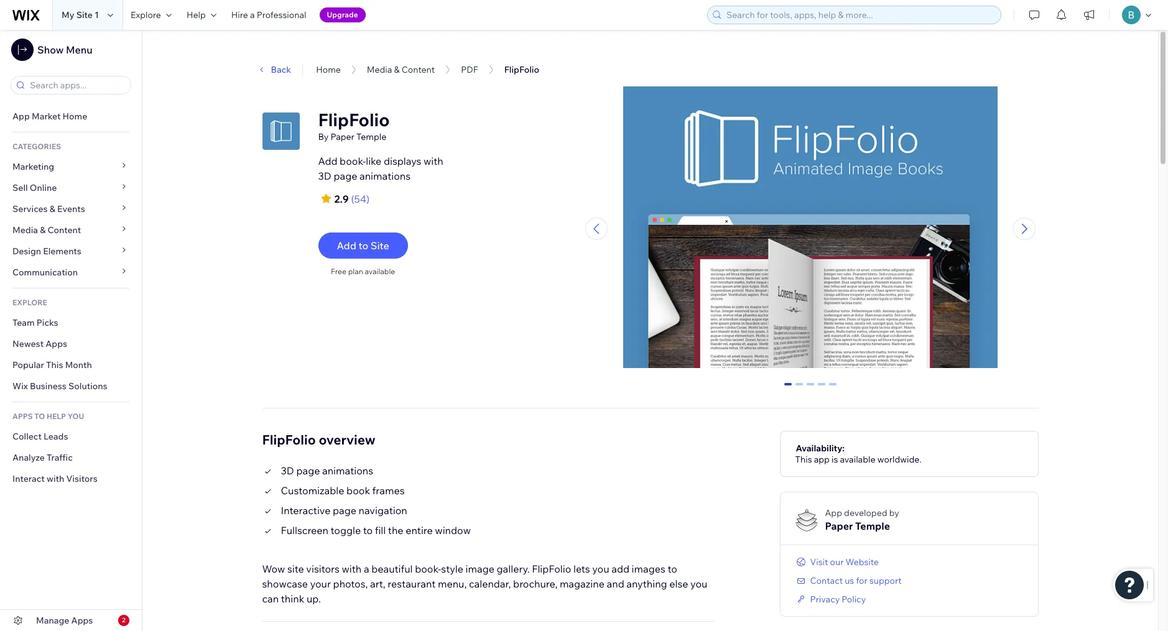 Task type: locate. For each thing, give the bounding box(es) containing it.
you
[[68, 412, 84, 421]]

available right is
[[841, 454, 876, 465]]

categories
[[12, 142, 61, 151]]

the
[[388, 524, 404, 537]]

a up the photos,
[[364, 563, 369, 576]]

2 horizontal spatial with
[[424, 155, 444, 167]]

1 horizontal spatial media & content
[[367, 64, 435, 75]]

menu
[[66, 44, 93, 56]]

design elements
[[12, 246, 81, 257]]

2 right manage apps
[[122, 617, 126, 625]]

page up customizable
[[297, 465, 320, 477]]

page
[[334, 170, 358, 182], [297, 465, 320, 477], [333, 505, 357, 517]]

paper
[[331, 131, 355, 143], [826, 520, 854, 533]]

0 vertical spatial app
[[12, 111, 30, 122]]

1 vertical spatial add
[[337, 240, 357, 252]]

this up wix business solutions
[[46, 360, 63, 371]]

0 horizontal spatial book-
[[340, 155, 366, 167]]

app inside sidebar element
[[12, 111, 30, 122]]

flipfolio up "3d page animations"
[[262, 432, 316, 448]]

1 vertical spatial book-
[[415, 563, 441, 576]]

1 horizontal spatial apps
[[71, 616, 93, 627]]

app right developed by paper temple icon
[[826, 508, 843, 519]]

us
[[845, 576, 855, 587]]

wix business solutions link
[[0, 376, 142, 397]]

Search for tools, apps, help & more... field
[[723, 6, 998, 24]]

availability: this app is available worldwide.
[[796, 443, 922, 465]]

add inside add book-like displays with 3d page animations
[[318, 155, 338, 167]]

this inside availability: this app is available worldwide.
[[796, 454, 813, 465]]

customizable book frames
[[281, 485, 405, 497]]

1 vertical spatial a
[[364, 563, 369, 576]]

add inside add to site button
[[337, 240, 357, 252]]

0 horizontal spatial you
[[593, 563, 610, 576]]

visit our website
[[811, 557, 879, 568]]

page up toggle
[[333, 505, 357, 517]]

apps right manage
[[71, 616, 93, 627]]

temple
[[357, 131, 387, 143], [856, 520, 891, 533]]

help
[[187, 9, 206, 21]]

wow
[[262, 563, 285, 576]]

paper inside flipfolio by paper temple
[[331, 131, 355, 143]]

0 horizontal spatial available
[[365, 267, 395, 276]]

0 vertical spatial to
[[359, 240, 369, 252]]

toggle
[[331, 524, 361, 537]]

flipfolio up by
[[318, 109, 390, 131]]

1 vertical spatial with
[[47, 474, 64, 485]]

1 horizontal spatial 1
[[798, 383, 803, 394]]

newest
[[12, 339, 44, 350]]

1 right 0
[[798, 383, 803, 394]]

1 horizontal spatial this
[[796, 454, 813, 465]]

site right my
[[76, 9, 93, 21]]

site inside add to site button
[[371, 240, 389, 252]]

1 horizontal spatial a
[[364, 563, 369, 576]]

add to site
[[337, 240, 389, 252]]

1 horizontal spatial media & content link
[[367, 64, 435, 75]]

0 horizontal spatial apps
[[46, 339, 67, 350]]

1 vertical spatial 1
[[798, 383, 803, 394]]

communication
[[12, 267, 80, 278]]

this inside the popular this month "link"
[[46, 360, 63, 371]]

0 vertical spatial 3d
[[318, 170, 332, 182]]

you
[[593, 563, 610, 576], [691, 578, 708, 590]]

website
[[846, 557, 879, 568]]

page for interactive page navigation
[[333, 505, 357, 517]]

0 vertical spatial &
[[394, 64, 400, 75]]

0 horizontal spatial paper
[[331, 131, 355, 143]]

1 vertical spatial content
[[48, 225, 81, 236]]

app inside app developed by paper temple
[[826, 508, 843, 519]]

with down "traffic"
[[47, 474, 64, 485]]

app developed by paper temple
[[826, 508, 900, 533]]

apps
[[12, 412, 33, 421]]

to up else
[[668, 563, 678, 576]]

add for add book-like displays with 3d page animations
[[318, 155, 338, 167]]

app for app market home
[[12, 111, 30, 122]]

book- inside add book-like displays with 3d page animations
[[340, 155, 366, 167]]

visit
[[811, 557, 829, 568]]

0 vertical spatial page
[[334, 170, 358, 182]]

1 vertical spatial media & content link
[[0, 220, 142, 241]]

1 horizontal spatial site
[[371, 240, 389, 252]]

media up design
[[12, 225, 38, 236]]

flipfolio for flipfolio
[[505, 64, 540, 75]]

0 vertical spatial temple
[[357, 131, 387, 143]]

media right home link
[[367, 64, 392, 75]]

0 vertical spatial add
[[318, 155, 338, 167]]

1 vertical spatial page
[[297, 465, 320, 477]]

page up 2.9
[[334, 170, 358, 182]]

entire
[[406, 524, 433, 537]]

media & content inside sidebar element
[[12, 225, 81, 236]]

0 horizontal spatial home
[[63, 111, 87, 122]]

0 vertical spatial media
[[367, 64, 392, 75]]

frames
[[373, 485, 405, 497]]

app
[[815, 454, 830, 465]]

0 horizontal spatial content
[[48, 225, 81, 236]]

1 horizontal spatial app
[[826, 508, 843, 519]]

visitors
[[306, 563, 340, 576]]

0 horizontal spatial site
[[76, 9, 93, 21]]

to
[[34, 412, 45, 421]]

animations
[[360, 170, 411, 182], [322, 465, 374, 477]]

free plan available
[[331, 267, 395, 276]]

book- down flipfolio by paper temple
[[340, 155, 366, 167]]

0 vertical spatial apps
[[46, 339, 67, 350]]

image
[[466, 563, 495, 576]]

2 left 3
[[809, 383, 814, 394]]

0 vertical spatial content
[[402, 64, 435, 75]]

0 vertical spatial book-
[[340, 155, 366, 167]]

1 vertical spatial you
[[691, 578, 708, 590]]

upgrade button
[[320, 7, 366, 22]]

home link
[[316, 64, 341, 75]]

1 vertical spatial media
[[12, 225, 38, 236]]

flipfolio right pdf
[[505, 64, 540, 75]]

Search apps... field
[[26, 77, 127, 94]]

content up elements
[[48, 225, 81, 236]]

0 horizontal spatial 3d
[[281, 465, 294, 477]]

show menu button
[[11, 39, 93, 61]]

54
[[355, 193, 367, 205]]

animations down like
[[360, 170, 411, 182]]

to up free plan available
[[359, 240, 369, 252]]

0 horizontal spatial media
[[12, 225, 38, 236]]

to inside the wow site visitors with a beautiful book-style image gallery. flipfolio lets you add images to showcase your photos, art, restaurant menu, calendar, brochure, magazine and anything else you can think up.
[[668, 563, 678, 576]]

1 horizontal spatial with
[[342, 563, 362, 576]]

sell online link
[[0, 177, 142, 199]]

animations up customizable book frames
[[322, 465, 374, 477]]

site
[[288, 563, 304, 576]]

policy
[[842, 594, 867, 605]]

flipfolio inside button
[[505, 64, 540, 75]]

2 vertical spatial to
[[668, 563, 678, 576]]

collect
[[12, 431, 42, 443]]

contact
[[811, 576, 843, 587]]

1 horizontal spatial home
[[316, 64, 341, 75]]

1 right my
[[95, 9, 99, 21]]

to inside button
[[359, 240, 369, 252]]

is
[[832, 454, 839, 465]]

2 inside sidebar element
[[122, 617, 126, 625]]

0 vertical spatial 2
[[809, 383, 814, 394]]

1 vertical spatial home
[[63, 111, 87, 122]]

1 vertical spatial site
[[371, 240, 389, 252]]

1 horizontal spatial paper
[[826, 520, 854, 533]]

0 vertical spatial paper
[[331, 131, 355, 143]]

0 horizontal spatial 2
[[122, 617, 126, 625]]

1 vertical spatial app
[[826, 508, 843, 519]]

0 vertical spatial animations
[[360, 170, 411, 182]]

book- up restaurant
[[415, 563, 441, 576]]

0 vertical spatial this
[[46, 360, 63, 371]]

hire a professional
[[231, 9, 307, 21]]

1 horizontal spatial book-
[[415, 563, 441, 576]]

&
[[394, 64, 400, 75], [50, 204, 55, 215], [40, 225, 46, 236]]

1 horizontal spatial temple
[[856, 520, 891, 533]]

with up the photos,
[[342, 563, 362, 576]]

marketing
[[12, 161, 54, 172]]

add down by
[[318, 155, 338, 167]]

worldwide.
[[878, 454, 922, 465]]

add book-like displays with 3d page animations
[[318, 155, 444, 182]]

content left pdf
[[402, 64, 435, 75]]

add
[[612, 563, 630, 576]]

you right else
[[691, 578, 708, 590]]

popular
[[12, 360, 44, 371]]

style
[[441, 563, 464, 576]]

1 horizontal spatial 3d
[[318, 170, 332, 182]]

fill
[[375, 524, 386, 537]]

home right back
[[316, 64, 341, 75]]

elements
[[43, 246, 81, 257]]

media & content
[[367, 64, 435, 75], [12, 225, 81, 236]]

2
[[809, 383, 814, 394], [122, 617, 126, 625]]

0
[[786, 383, 791, 394]]

beautiful
[[372, 563, 413, 576]]

temple up like
[[357, 131, 387, 143]]

0 vertical spatial you
[[593, 563, 610, 576]]

manage
[[36, 616, 69, 627]]

site up free plan available
[[371, 240, 389, 252]]

to
[[359, 240, 369, 252], [363, 524, 373, 537], [668, 563, 678, 576]]

hire
[[231, 9, 248, 21]]

interactive
[[281, 505, 331, 517]]

this left app
[[796, 454, 813, 465]]

1 vertical spatial temple
[[856, 520, 891, 533]]

0 horizontal spatial app
[[12, 111, 30, 122]]

popular this month
[[12, 360, 92, 371]]

flipfolio inside the wow site visitors with a beautiful book-style image gallery. flipfolio lets you add images to showcase your photos, art, restaurant menu, calendar, brochure, magazine and anything else you can think up.
[[532, 563, 572, 576]]

temple down developed
[[856, 520, 891, 533]]

1 vertical spatial apps
[[71, 616, 93, 627]]

analyze
[[12, 453, 45, 464]]

0 vertical spatial site
[[76, 9, 93, 21]]

analyze traffic link
[[0, 448, 142, 469]]

0 horizontal spatial this
[[46, 360, 63, 371]]

app
[[12, 111, 30, 122], [826, 508, 843, 519]]

events
[[57, 204, 85, 215]]

a
[[250, 9, 255, 21], [364, 563, 369, 576]]

0 horizontal spatial temple
[[357, 131, 387, 143]]

2 vertical spatial &
[[40, 225, 46, 236]]

1 horizontal spatial &
[[50, 204, 55, 215]]

like
[[366, 155, 382, 167]]

book- inside the wow site visitors with a beautiful book-style image gallery. flipfolio lets you add images to showcase your photos, art, restaurant menu, calendar, brochure, magazine and anything else you can think up.
[[415, 563, 441, 576]]

apps for manage apps
[[71, 616, 93, 627]]

1 vertical spatial this
[[796, 454, 813, 465]]

add up the free
[[337, 240, 357, 252]]

1 vertical spatial available
[[841, 454, 876, 465]]

2 vertical spatial with
[[342, 563, 362, 576]]

wix
[[12, 381, 28, 392]]

2 vertical spatial page
[[333, 505, 357, 517]]

home right market
[[63, 111, 87, 122]]

1 vertical spatial media & content
[[12, 225, 81, 236]]

1
[[95, 9, 99, 21], [798, 383, 803, 394]]

to left fill
[[363, 524, 373, 537]]

overview
[[319, 432, 376, 448]]

site
[[76, 9, 93, 21], [371, 240, 389, 252]]

3d up customizable
[[281, 465, 294, 477]]

1 vertical spatial animations
[[322, 465, 374, 477]]

flipfolio logo image
[[262, 113, 300, 150]]

1 vertical spatial paper
[[826, 520, 854, 533]]

1 vertical spatial 2
[[122, 617, 126, 625]]

1 horizontal spatial available
[[841, 454, 876, 465]]

magazine
[[560, 578, 605, 590]]

apps for newest apps
[[46, 339, 67, 350]]

0 vertical spatial media & content
[[367, 64, 435, 75]]

media inside sidebar element
[[12, 225, 38, 236]]

0 vertical spatial available
[[365, 267, 395, 276]]

app left market
[[12, 111, 30, 122]]

collect leads link
[[0, 426, 142, 448]]

with right displays
[[424, 155, 444, 167]]

3d down by
[[318, 170, 332, 182]]

content inside sidebar element
[[48, 225, 81, 236]]

app for app developed by paper temple
[[826, 508, 843, 519]]

2.9 ( 54 )
[[335, 193, 370, 205]]

available right "plan"
[[365, 267, 395, 276]]

paper inside app developed by paper temple
[[826, 520, 854, 533]]

and
[[607, 578, 625, 590]]

1 vertical spatial &
[[50, 204, 55, 215]]

up.
[[307, 593, 321, 605]]

0 horizontal spatial a
[[250, 9, 255, 21]]

0 vertical spatial with
[[424, 155, 444, 167]]

paper right by
[[331, 131, 355, 143]]

0 vertical spatial 1
[[95, 9, 99, 21]]

apps up popular this month
[[46, 339, 67, 350]]

add for add to site
[[337, 240, 357, 252]]

0 horizontal spatial with
[[47, 474, 64, 485]]

visitors
[[66, 474, 98, 485]]

developed by paper temple image
[[796, 510, 818, 532]]

flipfolio up brochure,
[[532, 563, 572, 576]]

paper down developed
[[826, 520, 854, 533]]

0 horizontal spatial media & content
[[12, 225, 81, 236]]

1 horizontal spatial content
[[402, 64, 435, 75]]

a right hire
[[250, 9, 255, 21]]

you right lets
[[593, 563, 610, 576]]



Task type: describe. For each thing, give the bounding box(es) containing it.
interact with visitors
[[12, 474, 98, 485]]

flipfolio by paper temple
[[318, 109, 390, 143]]

temple inside flipfolio by paper temple
[[357, 131, 387, 143]]

sell
[[12, 182, 28, 194]]

book
[[347, 485, 370, 497]]

privacy policy link
[[796, 594, 867, 605]]

3
[[820, 383, 825, 394]]

upgrade
[[327, 10, 358, 19]]

developed
[[845, 508, 888, 519]]

flipfolio for flipfolio overview
[[262, 432, 316, 448]]

calendar,
[[469, 578, 511, 590]]

available inside availability: this app is available worldwide.
[[841, 454, 876, 465]]

picks
[[37, 317, 58, 329]]

team picks
[[12, 317, 58, 329]]

interact
[[12, 474, 45, 485]]

with inside the wow site visitors with a beautiful book-style image gallery. flipfolio lets you add images to showcase your photos, art, restaurant menu, calendar, brochure, magazine and anything else you can think up.
[[342, 563, 362, 576]]

0 horizontal spatial &
[[40, 225, 46, 236]]

0 horizontal spatial media & content link
[[0, 220, 142, 241]]

sidebar element
[[0, 30, 143, 632]]

support
[[870, 576, 902, 587]]

this for availability:
[[796, 454, 813, 465]]

month
[[65, 360, 92, 371]]

3d page animations
[[281, 465, 374, 477]]

gallery.
[[497, 563, 530, 576]]

help
[[47, 412, 66, 421]]

for
[[857, 576, 868, 587]]

availability:
[[796, 443, 845, 454]]

brochure,
[[514, 578, 558, 590]]

menu,
[[438, 578, 467, 590]]

0 vertical spatial home
[[316, 64, 341, 75]]

0 vertical spatial media & content link
[[367, 64, 435, 75]]

contact us for support link
[[796, 576, 902, 587]]

restaurant
[[388, 578, 436, 590]]

newest apps link
[[0, 334, 142, 355]]

temple inside app developed by paper temple
[[856, 520, 891, 533]]

flipfolio preview 0 image
[[624, 87, 999, 375]]

visit our website link
[[796, 557, 879, 568]]

online
[[30, 182, 57, 194]]

1 horizontal spatial media
[[367, 64, 392, 75]]

1 horizontal spatial you
[[691, 578, 708, 590]]

solutions
[[68, 381, 107, 392]]

by
[[890, 508, 900, 519]]

navigation
[[359, 505, 408, 517]]

fullscreen toggle to fill the entire window
[[281, 524, 471, 537]]

0 1 2 3 4
[[786, 383, 836, 394]]

back button
[[256, 64, 291, 75]]

0 horizontal spatial 1
[[95, 9, 99, 21]]

contact us for support
[[811, 576, 902, 587]]

1 vertical spatial to
[[363, 524, 373, 537]]

0 vertical spatial a
[[250, 9, 255, 21]]

wow site visitors with a beautiful book-style image gallery. flipfolio lets you add images to showcase your photos, art, restaurant menu, calendar, brochure, magazine and anything else you can think up.
[[262, 563, 708, 605]]

my
[[62, 9, 74, 21]]

this for popular
[[46, 360, 63, 371]]

showcase
[[262, 578, 308, 590]]

newest apps
[[12, 339, 67, 350]]

window
[[435, 524, 471, 537]]

services & events
[[12, 204, 85, 215]]

our
[[831, 557, 844, 568]]

services & events link
[[0, 199, 142, 220]]

animations inside add book-like displays with 3d page animations
[[360, 170, 411, 182]]

privacy policy
[[811, 594, 867, 605]]

design
[[12, 246, 41, 257]]

with inside add book-like displays with 3d page animations
[[424, 155, 444, 167]]

my site 1
[[62, 9, 99, 21]]

1 vertical spatial 3d
[[281, 465, 294, 477]]

page inside add book-like displays with 3d page animations
[[334, 170, 358, 182]]

analyze traffic
[[12, 453, 73, 464]]

2 horizontal spatial &
[[394, 64, 400, 75]]

back
[[271, 64, 291, 75]]

plan
[[348, 267, 363, 276]]

professional
[[257, 9, 307, 21]]

interact with visitors link
[[0, 469, 142, 490]]

2.9
[[335, 193, 349, 205]]

business
[[30, 381, 66, 392]]

fullscreen
[[281, 524, 329, 537]]

a inside the wow site visitors with a beautiful book-style image gallery. flipfolio lets you add images to showcase your photos, art, restaurant menu, calendar, brochure, magazine and anything else you can think up.
[[364, 563, 369, 576]]

1 horizontal spatial 2
[[809, 383, 814, 394]]

flipfolio for flipfolio by paper temple
[[318, 109, 390, 131]]

sell online
[[12, 182, 57, 194]]

privacy
[[811, 594, 840, 605]]

flipfolio overview
[[262, 432, 376, 448]]

explore
[[12, 298, 47, 307]]

with inside sidebar element
[[47, 474, 64, 485]]

4
[[831, 383, 836, 394]]

(
[[351, 193, 355, 205]]

page for 3d page animations
[[297, 465, 320, 477]]

home inside sidebar element
[[63, 111, 87, 122]]

team
[[12, 317, 35, 329]]

by
[[318, 131, 329, 143]]

apps to help you
[[12, 412, 84, 421]]

pdf link
[[461, 64, 478, 75]]

services
[[12, 204, 48, 215]]

anything
[[627, 578, 668, 590]]

show menu
[[37, 44, 93, 56]]

pdf
[[461, 64, 478, 75]]

add to site button
[[318, 233, 408, 259]]

collect leads
[[12, 431, 68, 443]]

3d inside add book-like displays with 3d page animations
[[318, 170, 332, 182]]



Task type: vqa. For each thing, say whether or not it's contained in the screenshot.
New for New subscribers
no



